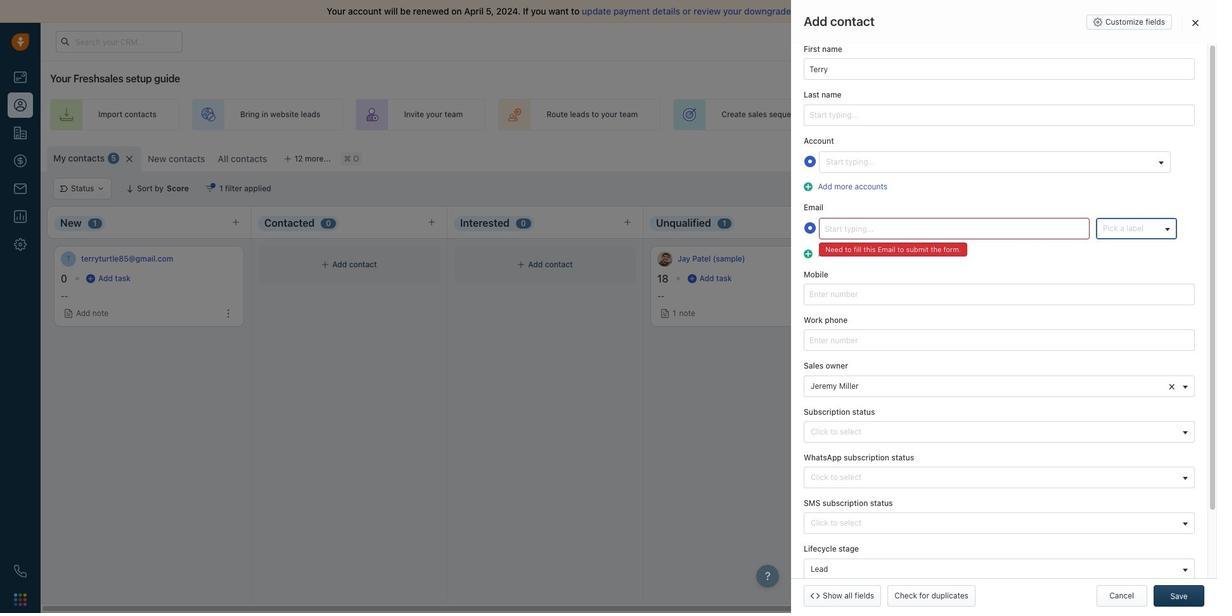 Task type: describe. For each thing, give the bounding box(es) containing it.
Search your CRM... text field
[[56, 31, 183, 53]]

1 vertical spatial container_wx8msf4aqz5i3rn1 image
[[322, 261, 329, 269]]

phone element
[[8, 559, 33, 585]]

phone image
[[14, 566, 27, 578]]

1 enter number text field from the top
[[804, 284, 1195, 306]]

0 vertical spatial close image
[[1196, 7, 1205, 16]]

2 enter number text field from the top
[[804, 330, 1195, 351]]

send email image
[[1099, 38, 1108, 46]]

l image
[[862, 339, 877, 355]]



Task type: vqa. For each thing, say whether or not it's contained in the screenshot.
Press SPACE to select this row. row
no



Task type: locate. For each thing, give the bounding box(es) containing it.
container_wx8msf4aqz5i3rn1 image
[[518, 261, 525, 269], [86, 275, 95, 283], [688, 275, 697, 283], [894, 451, 903, 460]]

container_wx8msf4aqz5i3rn1 image
[[205, 184, 214, 193], [322, 261, 329, 269]]

1 vertical spatial close image
[[1193, 19, 1199, 26]]

Enter number text field
[[804, 284, 1195, 306], [804, 330, 1195, 351]]

Start typing... text field
[[804, 59, 1195, 80]]

j image
[[657, 252, 673, 267]]

1 horizontal spatial container_wx8msf4aqz5i3rn1 image
[[322, 261, 329, 269]]

0 vertical spatial enter number text field
[[804, 284, 1195, 306]]

1 vertical spatial enter number text field
[[804, 330, 1195, 351]]

close image
[[1196, 7, 1205, 16], [1193, 19, 1199, 26]]

Start typing... text field
[[804, 104, 1195, 126]]

0 vertical spatial container_wx8msf4aqz5i3rn1 image
[[205, 184, 214, 193]]

Start typing... email field
[[819, 218, 1090, 240]]

freshworks switcher image
[[14, 594, 27, 607]]

dialog
[[791, 0, 1217, 614]]

s image
[[862, 252, 877, 267]]

0 horizontal spatial container_wx8msf4aqz5i3rn1 image
[[205, 184, 214, 193]]



